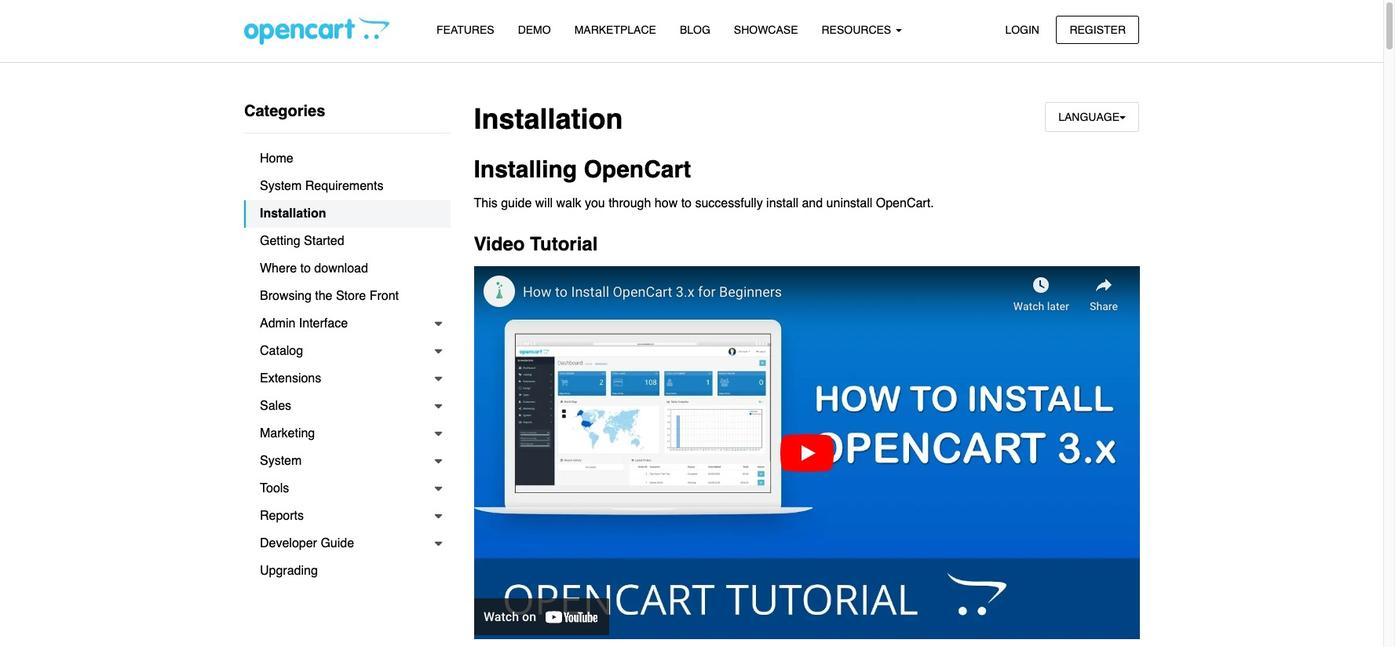 Task type: vqa. For each thing, say whether or not it's contained in the screenshot.
'guide'
yes



Task type: describe. For each thing, give the bounding box(es) containing it.
uninstall
[[827, 196, 873, 210]]

upgrading link
[[244, 558, 450, 585]]

admin
[[260, 317, 296, 331]]

sales
[[260, 399, 291, 413]]

marketplace link
[[563, 16, 668, 44]]

installing
[[474, 156, 577, 183]]

browsing the store front
[[260, 289, 399, 303]]

you
[[585, 196, 605, 210]]

resources link
[[810, 16, 914, 44]]

developer guide link
[[244, 530, 450, 558]]

developer guide
[[260, 537, 354, 551]]

demo
[[518, 24, 551, 36]]

opencart
[[584, 156, 691, 183]]

admin interface link
[[244, 310, 450, 338]]

marketing
[[260, 427, 315, 441]]

register
[[1070, 23, 1126, 36]]

categories
[[244, 102, 325, 120]]

developer
[[260, 537, 317, 551]]

system requirements link
[[244, 173, 450, 200]]

store
[[336, 289, 366, 303]]

where to download
[[260, 262, 368, 276]]

successfully
[[696, 196, 763, 210]]

system for system
[[260, 454, 302, 468]]

installation link
[[244, 200, 450, 228]]

blog
[[680, 24, 711, 36]]

will
[[536, 196, 553, 210]]

browsing
[[260, 289, 312, 303]]

video tutorial
[[474, 234, 598, 256]]

where to download link
[[244, 255, 450, 283]]

getting started link
[[244, 228, 450, 255]]

features link
[[425, 16, 506, 44]]

started
[[304, 234, 345, 248]]

through
[[609, 196, 651, 210]]

home link
[[244, 145, 450, 173]]

marketplace
[[575, 24, 657, 36]]

and
[[802, 196, 823, 210]]

blog link
[[668, 16, 723, 44]]

system link
[[244, 448, 450, 475]]

showcase
[[734, 24, 798, 36]]



Task type: locate. For each thing, give the bounding box(es) containing it.
catalog
[[260, 344, 303, 358]]

home
[[260, 152, 294, 166]]

system requirements
[[260, 179, 384, 193]]

2 system from the top
[[260, 454, 302, 468]]

resources
[[822, 24, 895, 36]]

walk
[[556, 196, 582, 210]]

system up tools
[[260, 454, 302, 468]]

browsing the store front link
[[244, 283, 450, 310]]

1 horizontal spatial to
[[682, 196, 692, 210]]

system down home
[[260, 179, 302, 193]]

system
[[260, 179, 302, 193], [260, 454, 302, 468]]

admin interface
[[260, 317, 348, 331]]

login
[[1006, 23, 1040, 36]]

marketing link
[[244, 420, 450, 448]]

front
[[370, 289, 399, 303]]

how
[[655, 196, 678, 210]]

installation
[[474, 103, 623, 135], [260, 207, 326, 221]]

1 system from the top
[[260, 179, 302, 193]]

install
[[767, 196, 799, 210]]

getting
[[260, 234, 301, 248]]

to right where
[[301, 262, 311, 276]]

this
[[474, 196, 498, 210]]

where
[[260, 262, 297, 276]]

tools link
[[244, 475, 450, 503]]

features
[[437, 24, 495, 36]]

language button
[[1046, 102, 1140, 132]]

reports link
[[244, 503, 450, 530]]

to right how on the left top of the page
[[682, 196, 692, 210]]

reports
[[260, 509, 304, 523]]

to
[[682, 196, 692, 210], [301, 262, 311, 276]]

video
[[474, 234, 525, 256]]

upgrading
[[260, 564, 318, 578]]

showcase link
[[723, 16, 810, 44]]

0 vertical spatial installation
[[474, 103, 623, 135]]

extensions link
[[244, 365, 450, 393]]

opencart.
[[876, 196, 934, 210]]

1 horizontal spatial installation
[[474, 103, 623, 135]]

download
[[314, 262, 368, 276]]

tutorial
[[530, 234, 598, 256]]

tools
[[260, 482, 289, 496]]

1 vertical spatial to
[[301, 262, 311, 276]]

register link
[[1057, 15, 1140, 44]]

sales link
[[244, 393, 450, 420]]

login link
[[992, 15, 1053, 44]]

language
[[1059, 111, 1120, 123]]

installation up getting started
[[260, 207, 326, 221]]

interface
[[299, 317, 348, 331]]

0 horizontal spatial installation
[[260, 207, 326, 221]]

this guide will walk you through how to successfully install and uninstall opencart.
[[474, 196, 934, 210]]

demo link
[[506, 16, 563, 44]]

0 vertical spatial to
[[682, 196, 692, 210]]

the
[[315, 289, 333, 303]]

system for system requirements
[[260, 179, 302, 193]]

0 vertical spatial system
[[260, 179, 302, 193]]

1 vertical spatial system
[[260, 454, 302, 468]]

1 vertical spatial installation
[[260, 207, 326, 221]]

guide
[[321, 537, 354, 551]]

opencart - open source shopping cart solution image
[[244, 16, 390, 45]]

catalog link
[[244, 338, 450, 365]]

requirements
[[305, 179, 384, 193]]

0 horizontal spatial to
[[301, 262, 311, 276]]

installing opencart
[[474, 156, 691, 183]]

guide
[[501, 196, 532, 210]]

installation up installing
[[474, 103, 623, 135]]

extensions
[[260, 372, 321, 386]]

getting started
[[260, 234, 345, 248]]



